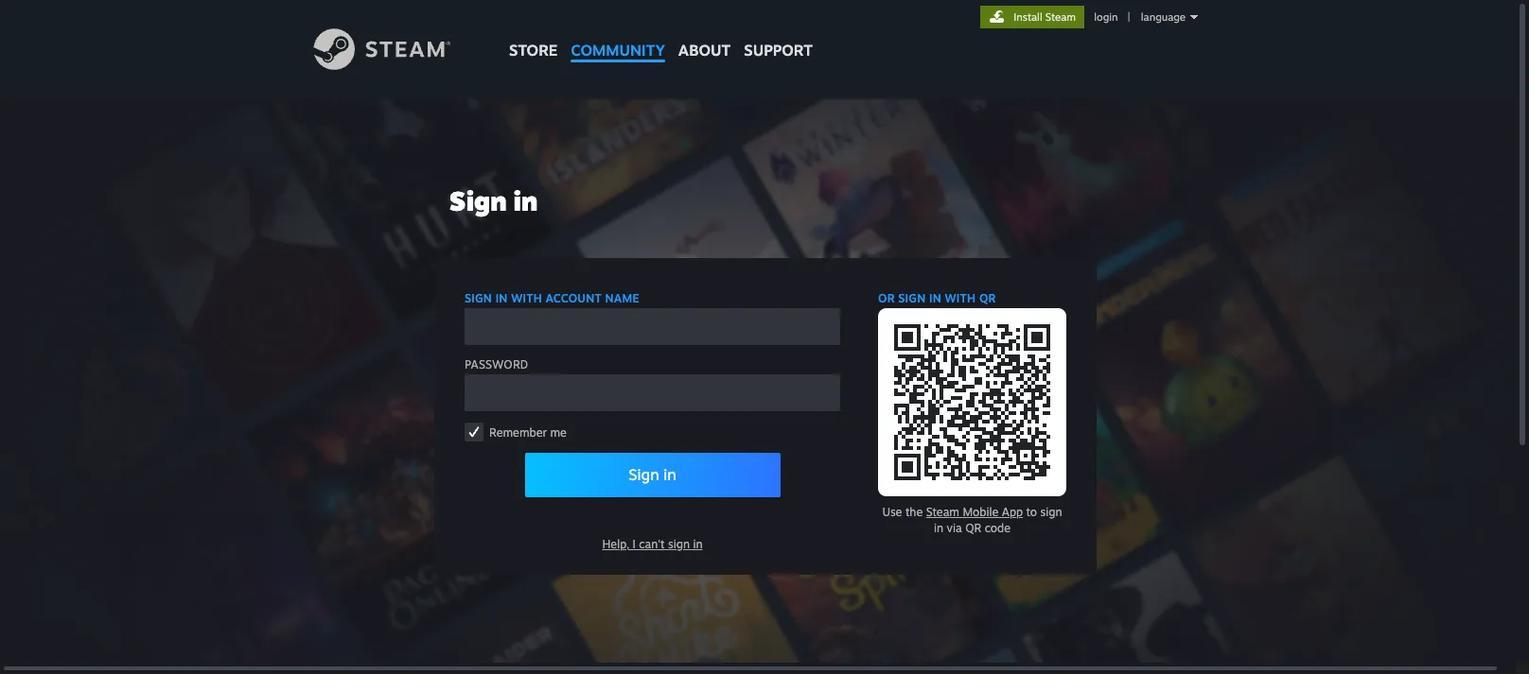 Task type: describe. For each thing, give the bounding box(es) containing it.
store link
[[502, 0, 564, 69]]

name
[[605, 291, 640, 306]]

store
[[509, 41, 558, 60]]

use the steam mobile app
[[882, 505, 1023, 519]]

0 vertical spatial sign in
[[449, 185, 538, 218]]

help, i can't sign in link
[[465, 537, 840, 553]]

remember me
[[489, 425, 567, 440]]

2 with from the left
[[945, 291, 976, 306]]

code
[[985, 521, 1011, 536]]

about link
[[672, 0, 737, 64]]

sign in button
[[525, 453, 780, 498]]

sign in inside button
[[629, 466, 676, 484]]

remember
[[489, 425, 547, 440]]

password
[[465, 358, 528, 372]]

sign inside sign in button
[[629, 466, 659, 484]]

or
[[878, 291, 895, 306]]

to
[[1026, 505, 1037, 519]]

0 vertical spatial steam
[[1045, 10, 1076, 24]]

help,
[[602, 537, 629, 552]]

to sign in via qr code
[[934, 505, 1062, 536]]

steam mobile app link
[[926, 494, 1023, 531]]

via
[[947, 521, 962, 536]]

support
[[744, 41, 813, 60]]

sign inside "link"
[[668, 537, 690, 552]]

i
[[633, 537, 636, 552]]



Task type: locate. For each thing, give the bounding box(es) containing it.
qr inside to sign in via qr code
[[965, 521, 981, 536]]

1 horizontal spatial sign in
[[629, 466, 676, 484]]

1 with from the left
[[511, 291, 542, 306]]

1 vertical spatial sign
[[465, 291, 492, 306]]

qr for via
[[965, 521, 981, 536]]

1 vertical spatial steam
[[926, 505, 959, 519]]

sign right or
[[898, 291, 926, 306]]

sign
[[449, 185, 507, 218], [465, 291, 492, 306], [629, 466, 659, 484]]

1 horizontal spatial with
[[945, 291, 976, 306]]

0 horizontal spatial steam
[[926, 505, 959, 519]]

sign in
[[449, 185, 538, 218], [629, 466, 676, 484]]

qr for with
[[979, 291, 996, 306]]

install steam link
[[980, 6, 1084, 28]]

1 vertical spatial sign
[[1040, 505, 1062, 519]]

qr
[[979, 291, 996, 306], [965, 521, 981, 536]]

steam right install
[[1045, 10, 1076, 24]]

with
[[511, 291, 542, 306], [945, 291, 976, 306]]

sign for to
[[1040, 505, 1062, 519]]

mobile
[[963, 505, 999, 519]]

|
[[1128, 10, 1130, 24]]

in inside sign in button
[[663, 466, 676, 484]]

1 vertical spatial qr
[[965, 521, 981, 536]]

sign
[[898, 291, 926, 306], [1040, 505, 1062, 519], [668, 537, 690, 552]]

2 vertical spatial sign
[[668, 537, 690, 552]]

None password field
[[465, 375, 840, 412]]

install steam
[[1014, 10, 1076, 24]]

steam up via
[[926, 505, 959, 519]]

install
[[1014, 10, 1042, 24]]

me
[[550, 425, 567, 440]]

0 vertical spatial sign
[[449, 185, 507, 218]]

0 horizontal spatial with
[[511, 291, 542, 306]]

0 horizontal spatial sign
[[668, 537, 690, 552]]

can't
[[639, 537, 665, 552]]

login link
[[1090, 10, 1122, 24]]

use
[[882, 505, 902, 519]]

language
[[1141, 10, 1186, 24]]

help, i can't sign in
[[602, 537, 703, 552]]

1 horizontal spatial steam
[[1045, 10, 1076, 24]]

1 horizontal spatial sign
[[898, 291, 926, 306]]

None text field
[[465, 308, 840, 345]]

0 horizontal spatial sign in
[[449, 185, 538, 218]]

login
[[1094, 10, 1118, 24]]

sign inside to sign in via qr code
[[1040, 505, 1062, 519]]

in inside help, i can't sign in "link"
[[693, 537, 703, 552]]

0 vertical spatial sign
[[898, 291, 926, 306]]

app
[[1002, 505, 1023, 519]]

1 vertical spatial sign in
[[629, 466, 676, 484]]

2 vertical spatial sign
[[629, 466, 659, 484]]

2 horizontal spatial sign
[[1040, 505, 1062, 519]]

in
[[513, 185, 538, 218], [496, 291, 508, 306], [929, 291, 941, 306], [663, 466, 676, 484], [934, 521, 944, 536], [693, 537, 703, 552]]

sign right 'to'
[[1040, 505, 1062, 519]]

the
[[905, 505, 923, 519]]

or sign in with qr
[[878, 291, 996, 306]]

sign right can't
[[668, 537, 690, 552]]

community link
[[564, 0, 672, 69]]

sign for or
[[898, 291, 926, 306]]

login | language
[[1094, 10, 1186, 24]]

sign in with account name
[[465, 291, 640, 306]]

about
[[678, 41, 731, 60]]

0 vertical spatial qr
[[979, 291, 996, 306]]

steam
[[1045, 10, 1076, 24], [926, 505, 959, 519]]

in inside to sign in via qr code
[[934, 521, 944, 536]]

with left account
[[511, 291, 542, 306]]

account
[[546, 291, 602, 306]]

community
[[571, 41, 665, 60]]

with right or
[[945, 291, 976, 306]]

support link
[[737, 0, 819, 64]]



Task type: vqa. For each thing, say whether or not it's contained in the screenshot.
Mobile
yes



